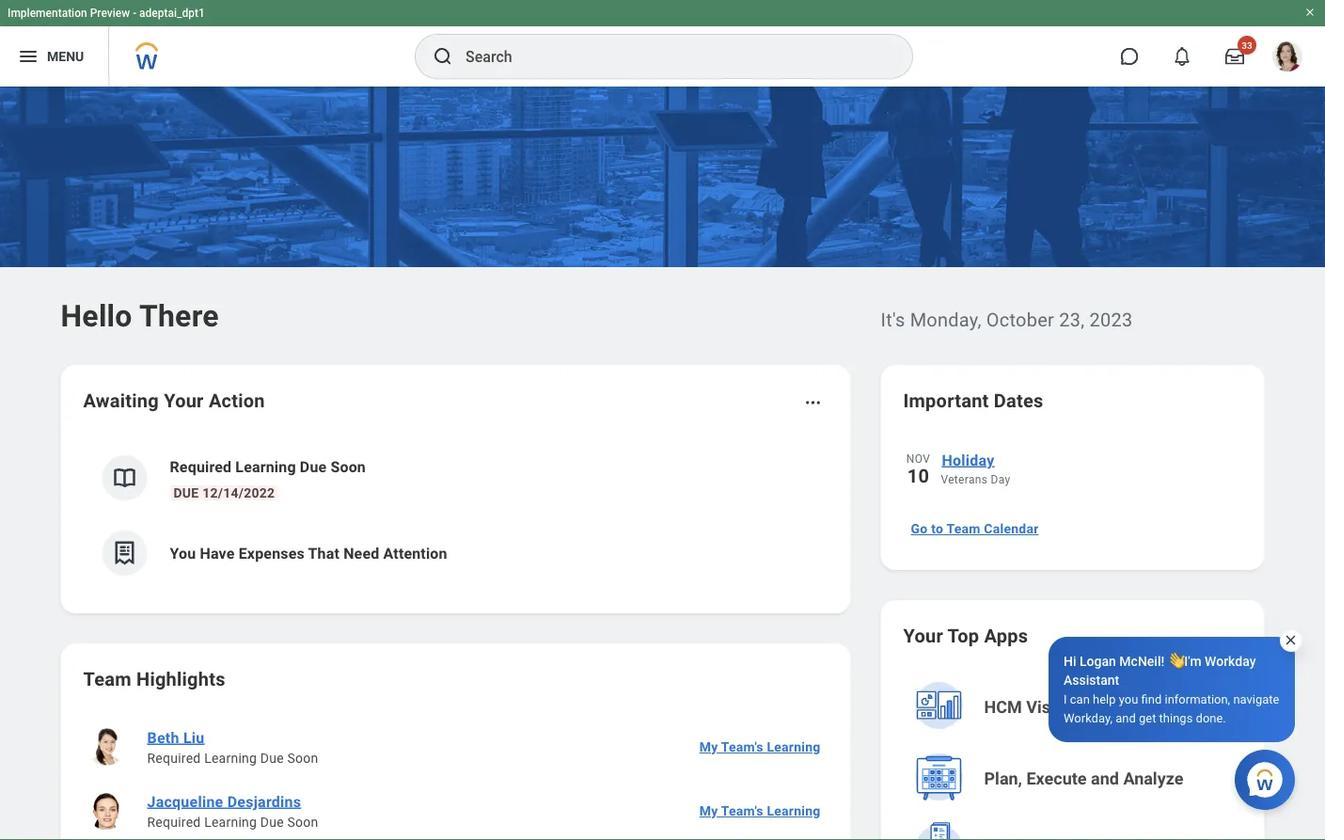 Task type: describe. For each thing, give the bounding box(es) containing it.
1 vertical spatial your
[[903, 625, 943, 647]]

adeptai_dpt1
[[139, 7, 205, 20]]

you
[[170, 544, 196, 562]]

done.
[[1196, 711, 1226, 725]]

-
[[133, 7, 136, 20]]

hello there main content
[[0, 87, 1325, 840]]

you
[[1119, 692, 1139, 706]]

plan, execute and analyze button
[[905, 745, 1244, 813]]

i'm
[[1185, 653, 1202, 669]]

soon inside required learning due soon due 12/14/2022
[[331, 458, 366, 476]]

desjardins
[[227, 793, 301, 810]]

top
[[948, 625, 979, 647]]

preview
[[90, 7, 130, 20]]

jacqueline desjardins required learning due soon
[[147, 793, 318, 830]]

book open image
[[111, 464, 139, 492]]

inbox large image
[[1226, 47, 1244, 66]]

team highlights
[[83, 668, 226, 690]]

due for liu
[[260, 750, 284, 766]]

hello
[[61, 298, 132, 333]]

find
[[1142, 692, 1162, 706]]

you have expenses that need attention button
[[83, 515, 828, 591]]

information,
[[1165, 692, 1231, 706]]

october
[[987, 309, 1054, 331]]

Search Workday  search field
[[466, 36, 874, 77]]

to
[[931, 521, 944, 536]]

plan,
[[984, 769, 1023, 789]]

navigate
[[1234, 692, 1280, 706]]

search image
[[432, 45, 454, 68]]

plan, execute and analyze
[[984, 769, 1184, 789]]

awaiting your action list
[[83, 440, 828, 591]]

dashboard expenses image
[[111, 539, 139, 567]]

veterans
[[941, 473, 988, 486]]

10
[[908, 465, 930, 487]]

it's monday, october 23, 2023
[[881, 309, 1133, 331]]

jacqueline
[[147, 793, 223, 810]]

monday,
[[910, 309, 982, 331]]

i
[[1064, 692, 1067, 706]]

that
[[308, 544, 340, 562]]

my for jacqueline desjardins
[[700, 803, 718, 819]]

awaiting
[[83, 389, 159, 412]]

0 vertical spatial your
[[164, 389, 204, 412]]

hcm
[[984, 697, 1022, 717]]

nov
[[907, 452, 930, 466]]

liu
[[183, 729, 205, 746]]

menu banner
[[0, 0, 1325, 87]]

attention
[[383, 544, 447, 562]]

important dates
[[903, 389, 1044, 412]]

board
[[1079, 697, 1124, 717]]

you have expenses that need attention
[[170, 544, 447, 562]]

team's for liu
[[721, 739, 764, 755]]

jacqueline desjardins button
[[140, 790, 309, 813]]

go to team calendar
[[911, 521, 1039, 536]]

required for beth liu
[[147, 750, 201, 766]]

justify image
[[17, 45, 40, 68]]

go
[[911, 521, 928, 536]]

apps
[[984, 625, 1028, 647]]

my team's learning button for desjardins
[[692, 792, 828, 830]]

dates
[[994, 389, 1044, 412]]

it's
[[881, 309, 905, 331]]

related actions image
[[804, 393, 823, 412]]

logan
[[1080, 653, 1116, 669]]

have
[[200, 544, 235, 562]]

workday
[[1205, 653, 1256, 669]]

implementation preview -   adeptai_dpt1
[[8, 7, 205, 20]]

x image
[[1284, 633, 1298, 647]]

things
[[1159, 711, 1193, 725]]

beth
[[147, 729, 179, 746]]

required learning due soon due 12/14/2022
[[170, 458, 366, 500]]

menu
[[47, 49, 84, 64]]

expenses
[[239, 544, 305, 562]]

need
[[343, 544, 379, 562]]



Task type: vqa. For each thing, say whether or not it's contained in the screenshot.
THE TOTAL element
no



Task type: locate. For each thing, give the bounding box(es) containing it.
hi logan mcneil! 👋 i'm workday assistant i can help you find information, navigate workday, and get things done.
[[1064, 653, 1280, 725]]

due for desjardins
[[260, 814, 284, 830]]

execute
[[1027, 769, 1087, 789]]

team highlights list
[[83, 715, 828, 840]]

hello there
[[61, 298, 219, 333]]

workday,
[[1064, 711, 1113, 725]]

1 my team's learning button from the top
[[692, 728, 828, 766]]

learning
[[236, 458, 296, 476], [767, 739, 821, 755], [204, 750, 257, 766], [767, 803, 821, 819], [204, 814, 257, 830]]

my team's learning for desjardins
[[700, 803, 821, 819]]

1 horizontal spatial team
[[947, 521, 981, 536]]

1 vertical spatial required
[[147, 750, 201, 766]]

required down jacqueline
[[147, 814, 201, 830]]

0 vertical spatial team
[[947, 521, 981, 536]]

due left the 12/14/2022
[[174, 485, 199, 500]]

soon up the 'need'
[[331, 458, 366, 476]]

due up "you have expenses that need attention"
[[300, 458, 327, 476]]

team left highlights
[[83, 668, 132, 690]]

due down desjardins
[[260, 814, 284, 830]]

my
[[700, 739, 718, 755], [700, 803, 718, 819]]

0 horizontal spatial your
[[164, 389, 204, 412]]

can
[[1070, 692, 1090, 706]]

due
[[300, 458, 327, 476], [174, 485, 199, 500], [260, 750, 284, 766], [260, 814, 284, 830]]

soon
[[331, 458, 366, 476], [287, 750, 318, 766], [287, 814, 318, 830]]

close environment banner image
[[1305, 7, 1316, 18]]

due inside 'beth liu required learning due soon'
[[260, 750, 284, 766]]

1 vertical spatial team's
[[721, 803, 764, 819]]

0 vertical spatial my
[[700, 739, 718, 755]]

soon inside 'beth liu required learning due soon'
[[287, 750, 318, 766]]

hi
[[1064, 653, 1077, 669]]

0 vertical spatial and
[[1116, 711, 1136, 725]]

menu button
[[0, 26, 108, 87]]

your left top
[[903, 625, 943, 647]]

0 vertical spatial required
[[170, 458, 232, 476]]

2 vertical spatial required
[[147, 814, 201, 830]]

1 my team's learning from the top
[[700, 739, 821, 755]]

33 button
[[1214, 36, 1257, 77]]

soon for desjardins
[[287, 814, 318, 830]]

team's for desjardins
[[721, 803, 764, 819]]

go to team calendar button
[[903, 510, 1047, 547]]

required inside required learning due soon due 12/14/2022
[[170, 458, 232, 476]]

day
[[991, 473, 1011, 486]]

there
[[139, 298, 219, 333]]

my team's learning button
[[692, 728, 828, 766], [692, 792, 828, 830]]

and down you on the right of page
[[1116, 711, 1136, 725]]

23,
[[1059, 309, 1085, 331]]

awaiting your action
[[83, 389, 265, 412]]

0 vertical spatial team's
[[721, 739, 764, 755]]

required inside jacqueline desjardins required learning due soon
[[147, 814, 201, 830]]

analyze
[[1124, 769, 1184, 789]]

assistant
[[1064, 672, 1120, 688]]

1 my from the top
[[700, 739, 718, 755]]

important
[[903, 389, 989, 412]]

1 vertical spatial soon
[[287, 750, 318, 766]]

12/14/2022
[[202, 485, 275, 500]]

required for jacqueline desjardins
[[147, 814, 201, 830]]

hcm vision board button
[[905, 674, 1244, 741]]

1 vertical spatial my team's learning button
[[692, 792, 828, 830]]

holiday
[[942, 451, 995, 469]]

learning inside required learning due soon due 12/14/2022
[[236, 458, 296, 476]]

33
[[1242, 40, 1253, 51]]

due for learning
[[174, 485, 199, 500]]

0 vertical spatial soon
[[331, 458, 366, 476]]

0 vertical spatial my team's learning button
[[692, 728, 828, 766]]

soon up desjardins
[[287, 750, 318, 766]]

👋
[[1168, 653, 1181, 669]]

beth liu required learning due soon
[[147, 729, 318, 766]]

2 team's from the top
[[721, 803, 764, 819]]

2 vertical spatial soon
[[287, 814, 318, 830]]

2023
[[1090, 309, 1133, 331]]

and
[[1116, 711, 1136, 725], [1091, 769, 1119, 789]]

notifications large image
[[1173, 47, 1192, 66]]

and left analyze at the bottom
[[1091, 769, 1119, 789]]

team inside 'button'
[[947, 521, 981, 536]]

team's
[[721, 739, 764, 755], [721, 803, 764, 819]]

0 horizontal spatial team
[[83, 668, 132, 690]]

my team's learning
[[700, 739, 821, 755], [700, 803, 821, 819]]

2 my from the top
[[700, 803, 718, 819]]

1 vertical spatial my
[[700, 803, 718, 819]]

get
[[1139, 711, 1156, 725]]

calendar
[[984, 521, 1039, 536]]

2 my team's learning button from the top
[[692, 792, 828, 830]]

holiday button
[[941, 448, 1242, 472]]

and inside button
[[1091, 769, 1119, 789]]

highlights
[[136, 668, 226, 690]]

your left action
[[164, 389, 204, 412]]

1 vertical spatial team
[[83, 668, 132, 690]]

1 team's from the top
[[721, 739, 764, 755]]

required inside 'beth liu required learning due soon'
[[147, 750, 201, 766]]

profile logan mcneil image
[[1273, 41, 1303, 75]]

soon inside jacqueline desjardins required learning due soon
[[287, 814, 318, 830]]

beth liu button
[[140, 726, 212, 749]]

my for beth liu
[[700, 739, 718, 755]]

action
[[209, 389, 265, 412]]

due inside jacqueline desjardins required learning due soon
[[260, 814, 284, 830]]

1 horizontal spatial your
[[903, 625, 943, 647]]

1 vertical spatial and
[[1091, 769, 1119, 789]]

implementation
[[8, 7, 87, 20]]

vision
[[1026, 697, 1074, 717]]

help
[[1093, 692, 1116, 706]]

1 vertical spatial my team's learning
[[700, 803, 821, 819]]

team
[[947, 521, 981, 536], [83, 668, 132, 690]]

holiday veterans day
[[941, 451, 1011, 486]]

hcm vision board
[[984, 697, 1124, 717]]

your top apps
[[903, 625, 1028, 647]]

your
[[164, 389, 204, 412], [903, 625, 943, 647]]

required
[[170, 458, 232, 476], [147, 750, 201, 766], [147, 814, 201, 830]]

learning inside 'beth liu required learning due soon'
[[204, 750, 257, 766]]

2 my team's learning from the top
[[700, 803, 821, 819]]

team right to
[[947, 521, 981, 536]]

my team's learning for liu
[[700, 739, 821, 755]]

required up the 12/14/2022
[[170, 458, 232, 476]]

nov 10
[[907, 452, 930, 487]]

and inside hi logan mcneil! 👋 i'm workday assistant i can help you find information, navigate workday, and get things done.
[[1116, 711, 1136, 725]]

my team's learning button for liu
[[692, 728, 828, 766]]

required down beth liu button
[[147, 750, 201, 766]]

soon down desjardins
[[287, 814, 318, 830]]

soon for liu
[[287, 750, 318, 766]]

due up desjardins
[[260, 750, 284, 766]]

mcneil!
[[1120, 653, 1165, 669]]

0 vertical spatial my team's learning
[[700, 739, 821, 755]]

learning inside jacqueline desjardins required learning due soon
[[204, 814, 257, 830]]



